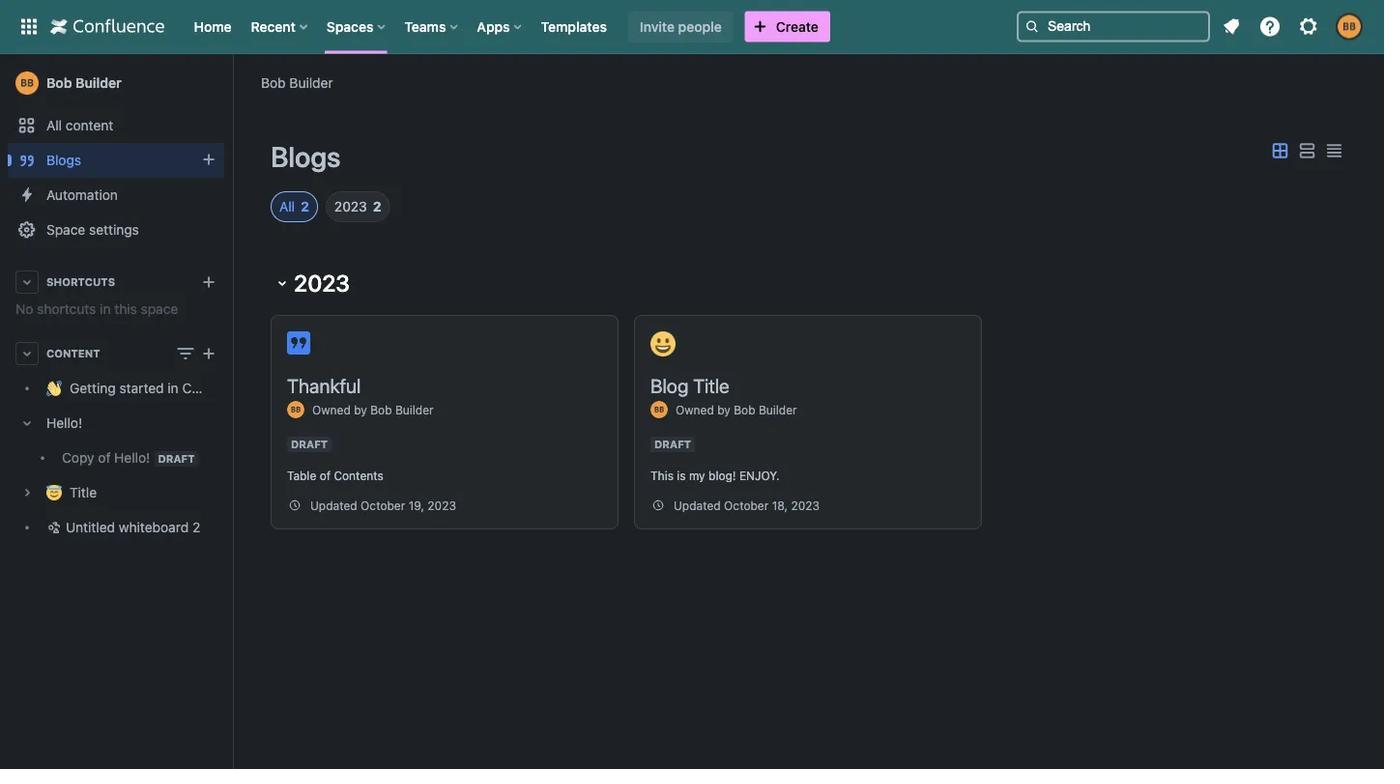 Task type: locate. For each thing, give the bounding box(es) containing it.
18,
[[772, 499, 788, 513]]

bob builder up all content
[[46, 75, 122, 91]]

0 horizontal spatial profile picture image
[[287, 401, 305, 419]]

2 by from the left
[[718, 403, 731, 417]]

builder up content
[[76, 75, 122, 91]]

2 horizontal spatial 2
[[373, 199, 382, 215]]

invite people button
[[628, 11, 734, 42]]

2 right the year all element
[[301, 199, 309, 215]]

0 horizontal spatial bob builder
[[46, 75, 122, 91]]

1 horizontal spatial bob builder
[[261, 74, 333, 90]]

compact list image
[[1323, 140, 1346, 163]]

year 2023 element
[[335, 197, 367, 217]]

of inside tree item
[[98, 450, 111, 466]]

1 vertical spatial all
[[279, 199, 295, 215]]

2 blogs element right year 2023 element
[[373, 197, 382, 217]]

2023 right 18,
[[791, 499, 820, 513]]

2 blogs element
[[301, 197, 309, 217], [373, 197, 382, 217]]

owned by bob builder for blog title
[[676, 403, 797, 417]]

2023
[[335, 199, 367, 215], [294, 270, 350, 297], [428, 499, 456, 513], [791, 499, 820, 513]]

hello! down hello! link
[[114, 450, 150, 466]]

tree item containing hello!
[[8, 406, 224, 476]]

2 draft from the left
[[655, 439, 691, 451]]

getting started in confluence
[[70, 380, 254, 396]]

settings
[[89, 222, 139, 238]]

0 horizontal spatial october
[[361, 499, 405, 513]]

updated for blog title
[[674, 499, 721, 513]]

2
[[301, 199, 309, 215], [373, 199, 382, 215], [192, 520, 200, 536]]

2 updated from the left
[[674, 499, 721, 513]]

0 horizontal spatial owned by bob builder
[[312, 403, 434, 417]]

1 october from the left
[[361, 499, 405, 513]]

2023 right all 2
[[335, 199, 367, 215]]

1 horizontal spatial in
[[168, 380, 179, 396]]

0 vertical spatial all
[[46, 117, 62, 133]]

2 blogs element right the year all element
[[301, 197, 309, 217]]

content button
[[8, 337, 224, 371]]

in left this
[[100, 301, 111, 317]]

1 2 blogs element from the left
[[301, 197, 309, 217]]

october down enjoy.
[[724, 499, 769, 513]]

october for thankful
[[361, 499, 405, 513]]

profile picture image down thankful
[[287, 401, 305, 419]]

0 horizontal spatial draft
[[291, 439, 328, 451]]

:grinning: image
[[651, 332, 676, 357], [651, 332, 676, 357]]

tree
[[8, 371, 254, 545]]

Search field
[[1017, 11, 1211, 42]]

title inside space element
[[70, 485, 97, 501]]

1 horizontal spatial hello!
[[114, 450, 150, 466]]

0 vertical spatial title
[[694, 374, 730, 397]]

all left year 2023 element
[[279, 199, 295, 215]]

owned for blog title
[[676, 403, 714, 417]]

blogs
[[271, 140, 341, 173], [46, 152, 81, 168]]

of right table
[[320, 469, 331, 483]]

untitled whiteboard 2
[[66, 520, 200, 536]]

0 vertical spatial hello!
[[46, 415, 82, 431]]

builder up 19,
[[395, 403, 434, 417]]

1 profile picture image from the left
[[287, 401, 305, 419]]

0 horizontal spatial all
[[46, 117, 62, 133]]

1 vertical spatial hello!
[[114, 450, 150, 466]]

title
[[694, 374, 730, 397], [70, 485, 97, 501]]

2 blogs element for 2023 2
[[373, 197, 382, 217]]

contents
[[334, 469, 384, 483]]

1 owned from the left
[[312, 403, 351, 417]]

tree item
[[8, 406, 224, 476]]

2 october from the left
[[724, 499, 769, 513]]

1 horizontal spatial title
[[694, 374, 730, 397]]

2 blogs element for all 2
[[301, 197, 309, 217]]

bob builder link
[[8, 64, 224, 103], [261, 73, 333, 92], [371, 403, 434, 417], [734, 403, 797, 417]]

blogs up all 2
[[271, 140, 341, 173]]

0 horizontal spatial owned
[[312, 403, 351, 417]]

2 right year 2023 element
[[373, 199, 382, 215]]

2 for all 2
[[301, 199, 309, 215]]

banner
[[0, 0, 1385, 54]]

blog image
[[287, 332, 310, 355]]

draft
[[291, 439, 328, 451], [655, 439, 691, 451]]

confluence
[[182, 380, 254, 396]]

templates
[[541, 18, 607, 34]]

updated down my
[[674, 499, 721, 513]]

bob builder link up 'contents'
[[371, 403, 434, 417]]

updated for thankful
[[310, 499, 357, 513]]

space element
[[0, 54, 254, 770]]

1 horizontal spatial owned
[[676, 403, 714, 417]]

owned by bob builder down thankful
[[312, 403, 434, 417]]

2 bob builder from the left
[[46, 75, 122, 91]]

profile picture image down blog
[[651, 401, 668, 419]]

hello!
[[46, 415, 82, 431], [114, 450, 150, 466]]

updated october 18, 2023
[[674, 499, 820, 513]]

draft up table
[[291, 439, 328, 451]]

2 2 blogs element from the left
[[373, 197, 382, 217]]

owned by bob builder down blog title
[[676, 403, 797, 417]]

bob builder inside space element
[[46, 75, 122, 91]]

1 horizontal spatial 2
[[301, 199, 309, 215]]

enjoy.
[[740, 469, 780, 483]]

0 vertical spatial in
[[100, 301, 111, 317]]

of for hello!
[[98, 450, 111, 466]]

spaces
[[327, 18, 374, 34]]

table of contents
[[287, 469, 384, 483]]

notification icon image
[[1220, 15, 1244, 38]]

1 horizontal spatial of
[[320, 469, 331, 483]]

all
[[46, 117, 62, 133], [279, 199, 295, 215]]

in right started
[[168, 380, 179, 396]]

hello! up copy
[[46, 415, 82, 431]]

bob builder
[[261, 74, 333, 90], [46, 75, 122, 91]]

1 horizontal spatial updated
[[674, 499, 721, 513]]

2 profile picture image from the left
[[651, 401, 668, 419]]

title link
[[8, 476, 224, 511]]

owned down thankful
[[312, 403, 351, 417]]

of
[[98, 450, 111, 466], [320, 469, 331, 483]]

space
[[46, 222, 85, 238]]

0 horizontal spatial updated
[[310, 499, 357, 513]]

2 owned by bob builder from the left
[[676, 403, 797, 417]]

updated down table of contents
[[310, 499, 357, 513]]

teams button
[[399, 11, 466, 42]]

0 horizontal spatial by
[[354, 403, 367, 417]]

by down thankful
[[354, 403, 367, 417]]

bob up all content
[[46, 75, 72, 91]]

in inside tree
[[168, 380, 179, 396]]

of for contents
[[320, 469, 331, 483]]

spaces button
[[321, 11, 393, 42]]

by
[[354, 403, 367, 417], [718, 403, 731, 417]]

0 horizontal spatial hello!
[[46, 415, 82, 431]]

2 owned from the left
[[676, 403, 714, 417]]

bob
[[261, 74, 286, 90], [46, 75, 72, 91], [371, 403, 392, 417], [734, 403, 756, 417]]

2 right 'whiteboard'
[[192, 520, 200, 536]]

in for shortcuts
[[100, 301, 111, 317]]

bob inside space element
[[46, 75, 72, 91]]

0 horizontal spatial 2
[[192, 520, 200, 536]]

1 updated from the left
[[310, 499, 357, 513]]

1 vertical spatial in
[[168, 380, 179, 396]]

october left 19,
[[361, 499, 405, 513]]

this
[[114, 301, 137, 317]]

1 horizontal spatial october
[[724, 499, 769, 513]]

draft up 'is'
[[655, 439, 691, 451]]

1 draft from the left
[[291, 439, 328, 451]]

profile picture image for blog title
[[651, 401, 668, 419]]

blogs down all content
[[46, 152, 81, 168]]

19,
[[409, 499, 424, 513]]

bob up 'contents'
[[371, 403, 392, 417]]

teams
[[405, 18, 446, 34]]

of right copy
[[98, 450, 111, 466]]

appswitcher icon image
[[17, 15, 41, 38]]

bob builder link up all content link
[[8, 64, 224, 103]]

in
[[100, 301, 111, 317], [168, 380, 179, 396]]

1 horizontal spatial profile picture image
[[651, 401, 668, 419]]

space settings link
[[8, 213, 224, 248]]

all left content
[[46, 117, 62, 133]]

0 horizontal spatial of
[[98, 450, 111, 466]]

year all element
[[279, 197, 295, 217]]

1 vertical spatial title
[[70, 485, 97, 501]]

profile picture image
[[287, 401, 305, 419], [651, 401, 668, 419]]

by down blog title
[[718, 403, 731, 417]]

2023 up the blog icon
[[294, 270, 350, 297]]

confluence image
[[50, 15, 165, 38], [50, 15, 165, 38]]

owned by bob builder
[[312, 403, 434, 417], [676, 403, 797, 417]]

owned down blog title
[[676, 403, 714, 417]]

0 horizontal spatial title
[[70, 485, 97, 501]]

blog
[[651, 374, 689, 397]]

title right blog
[[694, 374, 730, 397]]

2023 inside dropdown button
[[294, 270, 350, 297]]

1 horizontal spatial 2 blogs element
[[373, 197, 382, 217]]

1 vertical spatial of
[[320, 469, 331, 483]]

october
[[361, 499, 405, 513], [724, 499, 769, 513]]

1 by from the left
[[354, 403, 367, 417]]

bob builder down recent dropdown button
[[261, 74, 333, 90]]

all content link
[[8, 108, 224, 143]]

in for started
[[168, 380, 179, 396]]

all inside space element
[[46, 117, 62, 133]]

0 horizontal spatial blogs
[[46, 152, 81, 168]]

1 horizontal spatial by
[[718, 403, 731, 417]]

1 horizontal spatial all
[[279, 199, 295, 215]]

tree containing getting started in confluence
[[8, 371, 254, 545]]

title down copy
[[70, 485, 97, 501]]

1 horizontal spatial draft
[[655, 439, 691, 451]]

0 horizontal spatial 2 blogs element
[[301, 197, 309, 217]]

0 horizontal spatial in
[[100, 301, 111, 317]]

builder
[[290, 74, 333, 90], [76, 75, 122, 91], [395, 403, 434, 417], [759, 403, 797, 417]]

updated
[[310, 499, 357, 513], [674, 499, 721, 513]]

1 owned by bob builder from the left
[[312, 403, 434, 417]]

1 horizontal spatial owned by bob builder
[[676, 403, 797, 417]]

owned
[[312, 403, 351, 417], [676, 403, 714, 417]]

recent
[[251, 18, 296, 34]]

all content
[[46, 117, 113, 133]]

0 vertical spatial of
[[98, 450, 111, 466]]

builder down recent dropdown button
[[290, 74, 333, 90]]

collapse sidebar image
[[211, 64, 253, 103]]

2 inside untitled whiteboard 2 link
[[192, 520, 200, 536]]



Task type: vqa. For each thing, say whether or not it's contained in the screenshot.
Hello!
yes



Task type: describe. For each thing, give the bounding box(es) containing it.
this
[[651, 469, 674, 483]]

by for thankful
[[354, 403, 367, 417]]

this is my blog! enjoy.
[[651, 469, 780, 483]]

add shortcut image
[[197, 271, 220, 294]]

space
[[141, 301, 178, 317]]

blogs inside space element
[[46, 152, 81, 168]]

copy
[[62, 450, 94, 466]]

profile picture image for thankful
[[287, 401, 305, 419]]

apps
[[477, 18, 510, 34]]

2023 2
[[335, 199, 382, 215]]

invite people
[[640, 18, 722, 34]]

space settings
[[46, 222, 139, 238]]

content
[[66, 117, 113, 133]]

home
[[194, 18, 232, 34]]

invite
[[640, 18, 675, 34]]

owned for thankful
[[312, 403, 351, 417]]

whiteboard
[[119, 520, 189, 536]]

blog title
[[651, 374, 730, 397]]

updated october 19, 2023
[[310, 499, 456, 513]]

untitled
[[66, 520, 115, 536]]

help icon image
[[1259, 15, 1282, 38]]

copy of hello! draft
[[62, 450, 195, 466]]

1 horizontal spatial blogs
[[271, 140, 341, 173]]

bob right collapse sidebar image
[[261, 74, 286, 90]]

started
[[119, 380, 164, 396]]

settings icon image
[[1298, 15, 1321, 38]]

create
[[776, 18, 819, 34]]

builder up enjoy.
[[759, 403, 797, 417]]

content
[[46, 348, 100, 360]]

search image
[[1025, 19, 1041, 34]]

hello! link
[[8, 406, 224, 441]]

global element
[[12, 0, 1013, 54]]

change view image
[[174, 342, 197, 366]]

all 2
[[279, 199, 309, 215]]

is
[[677, 469, 686, 483]]

builder inside space element
[[76, 75, 122, 91]]

people
[[679, 18, 722, 34]]

bob up enjoy.
[[734, 403, 756, 417]]

shortcuts
[[46, 276, 115, 289]]

october for blog title
[[724, 499, 769, 513]]

shortcuts button
[[8, 265, 224, 300]]

all for all content
[[46, 117, 62, 133]]

shortcuts
[[37, 301, 96, 317]]

apps button
[[471, 11, 529, 42]]

create a blog image
[[197, 148, 220, 171]]

thankful
[[287, 374, 361, 397]]

tree inside space element
[[8, 371, 254, 545]]

create content image
[[197, 342, 220, 366]]

draft for blog title
[[655, 439, 691, 451]]

blog!
[[709, 469, 736, 483]]

blogs link
[[8, 143, 224, 178]]

banner containing home
[[0, 0, 1385, 54]]

automation link
[[8, 178, 224, 213]]

tree item inside space element
[[8, 406, 224, 476]]

my
[[689, 469, 706, 483]]

bob builder link down recent dropdown button
[[261, 73, 333, 92]]

create button
[[745, 11, 831, 42]]

2023 right 19,
[[428, 499, 456, 513]]

getting started in confluence link
[[8, 371, 254, 406]]

2023 button
[[271, 266, 1346, 301]]

draft
[[158, 453, 195, 465]]

draft for thankful
[[291, 439, 328, 451]]

by for blog title
[[718, 403, 731, 417]]

untitled whiteboard 2 link
[[8, 511, 224, 545]]

1 bob builder from the left
[[261, 74, 333, 90]]

all for all 2
[[279, 199, 295, 215]]

no shortcuts in this space
[[15, 301, 178, 317]]

list image
[[1296, 140, 1319, 163]]

getting
[[70, 380, 116, 396]]

templates link
[[535, 11, 613, 42]]

2 for 2023 2
[[373, 199, 382, 215]]

no
[[15, 301, 33, 317]]

home link
[[188, 11, 237, 42]]

table
[[287, 469, 316, 483]]

recent button
[[245, 11, 315, 42]]

cards image
[[1269, 140, 1292, 163]]

automation
[[46, 187, 118, 203]]

collapse chevron image
[[271, 272, 294, 295]]

owned by bob builder for thankful
[[312, 403, 434, 417]]

bob builder link up enjoy.
[[734, 403, 797, 417]]



